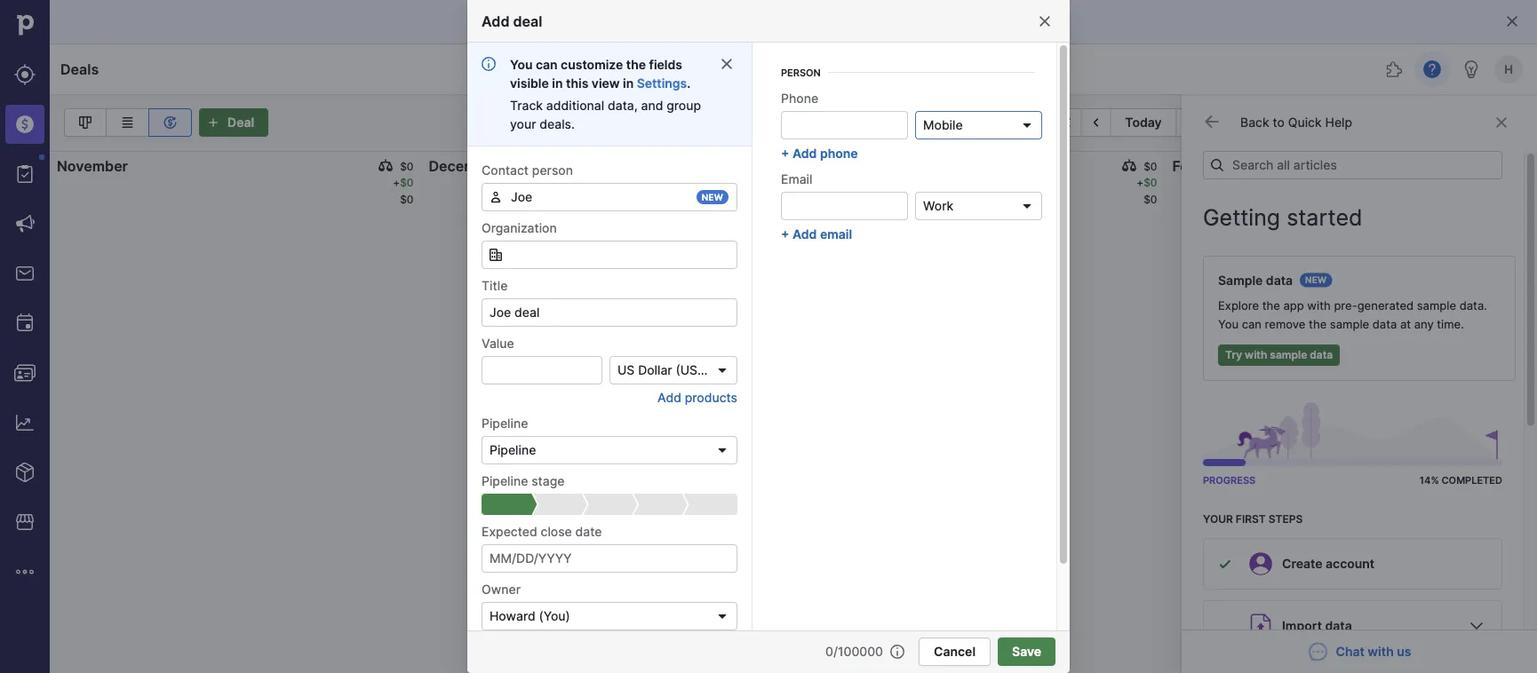Task type: locate. For each thing, give the bounding box(es) containing it.
track
[[510, 98, 543, 113]]

0 horizontal spatial color secondary image
[[1203, 113, 1221, 131]]

pipeline
[[1272, 115, 1320, 130], [482, 416, 528, 431], [490, 443, 536, 458], [482, 474, 528, 489]]

data down explore the app with pre-generated sample data. you can remove the sample data at any time. on the top right of page
[[1310, 349, 1333, 362]]

in right view
[[623, 76, 634, 91]]

create account
[[1282, 557, 1375, 572]]

2 horizontal spatial the
[[1309, 318, 1327, 331]]

0 horizontal spatial $0 $0
[[772, 176, 786, 206]]

color primary image inside howard (you) popup button
[[715, 610, 730, 624]]

this
[[566, 76, 589, 91]]

help
[[1326, 115, 1353, 130]]

marketplace image
[[14, 512, 36, 533]]

1 vertical spatial the
[[1263, 299, 1281, 313]]

you up visible
[[510, 57, 533, 72]]

2 vertical spatial with
[[1368, 645, 1394, 660]]

$0 $0
[[772, 176, 786, 206], [1516, 176, 1529, 206]]

2023
[[503, 157, 540, 175]]

can up visible
[[536, 57, 558, 72]]

Search Pipedrive field
[[609, 52, 929, 87]]

us
[[1397, 645, 1412, 660]]

Search all articles text field
[[1203, 151, 1503, 180]]

0 vertical spatial you
[[510, 57, 533, 72]]

1 vertical spatial with
[[1245, 349, 1268, 362]]

US Dollar (USD) field
[[610, 356, 738, 385]]

sample
[[1417, 299, 1457, 313], [1330, 318, 1370, 331], [1270, 349, 1308, 362]]

pipeline stage
[[482, 474, 565, 489]]

data inside button
[[1310, 349, 1333, 362]]

activities image
[[14, 313, 36, 334]]

None text field
[[781, 111, 908, 140], [482, 241, 738, 269], [482, 299, 738, 327], [482, 356, 603, 385], [781, 111, 908, 140], [482, 241, 738, 269], [482, 299, 738, 327], [482, 356, 603, 385]]

sample data
[[1218, 273, 1293, 288]]

january 2024
[[801, 157, 896, 175]]

0/100000
[[826, 645, 883, 660]]

data down generated
[[1373, 318, 1397, 331]]

getting
[[1203, 204, 1281, 231]]

customize
[[561, 57, 623, 72]]

value
[[482, 336, 514, 351]]

and
[[641, 98, 663, 113]]

1 horizontal spatial you
[[1218, 318, 1239, 331]]

0 vertical spatial with
[[1308, 299, 1331, 313]]

more image
[[14, 562, 36, 583]]

in left this in the left of the page
[[552, 76, 563, 91]]

1 vertical spatial sample
[[1330, 318, 1370, 331]]

quick add image
[[950, 59, 971, 80]]

with left us
[[1368, 645, 1394, 660]]

account
[[1326, 557, 1375, 572]]

forecast image
[[160, 112, 181, 133]]

0 horizontal spatial the
[[626, 57, 646, 72]]

1 horizontal spatial + $0 $0
[[1137, 176, 1158, 206]]

pipeline image
[[75, 112, 96, 133]]

deals
[[60, 60, 99, 78]]

1 horizontal spatial can
[[1242, 318, 1262, 331]]

visible
[[510, 76, 549, 91]]

color primary image inside pipeline popup button
[[715, 443, 730, 458]]

.
[[687, 76, 691, 91]]

can down explore
[[1242, 318, 1262, 331]]

1 vertical spatial you
[[1218, 318, 1239, 331]]

+ add email
[[781, 227, 852, 242]]

can
[[536, 57, 558, 72], [1242, 318, 1262, 331]]

Howard (You) field
[[482, 603, 738, 631]]

color primary image inside new 'field'
[[489, 190, 503, 204]]

2 + $0 $0 from the left
[[1137, 176, 1158, 206]]

menu item
[[0, 100, 50, 149]]

pipeline button
[[1243, 108, 1349, 137]]

0 horizontal spatial with
[[1245, 349, 1268, 362]]

can inside you can customize the fields visible in this view in
[[536, 57, 558, 72]]

data
[[1266, 273, 1293, 288], [1373, 318, 1397, 331], [1310, 349, 1333, 362], [1325, 619, 1352, 634]]

settings
[[637, 76, 687, 91]]

new
[[702, 192, 723, 203]]

+ $0 $0 for november
[[393, 176, 414, 206]]

mobile
[[923, 118, 963, 133]]

0 vertical spatial the
[[626, 57, 646, 72]]

the right remove
[[1309, 318, 1327, 331]]

you inside explore the app with pre-generated sample data. you can remove the sample data at any time.
[[1218, 318, 1239, 331]]

0 horizontal spatial sample
[[1270, 349, 1308, 362]]

1 horizontal spatial the
[[1263, 299, 1281, 313]]

with
[[1308, 299, 1331, 313], [1245, 349, 1268, 362], [1368, 645, 1394, 660]]

1 horizontal spatial with
[[1308, 299, 1331, 313]]

products image
[[14, 462, 36, 483]]

phone
[[820, 146, 858, 161]]

0 horizontal spatial + $0 $0
[[393, 176, 414, 206]]

2 in from the left
[[623, 76, 634, 91]]

2 vertical spatial sample
[[1270, 349, 1308, 362]]

campaigns image
[[14, 213, 36, 235]]

the
[[626, 57, 646, 72], [1263, 299, 1281, 313], [1309, 318, 1327, 331]]

with right 'app'
[[1308, 299, 1331, 313]]

sales inbox image
[[14, 263, 36, 284]]

2 horizontal spatial sample
[[1417, 299, 1457, 313]]

sample down pre-
[[1330, 318, 1370, 331]]

cancel button
[[919, 638, 991, 667]]

color primary image inside the mobile popup button
[[1020, 118, 1034, 132]]

1 horizontal spatial in
[[623, 76, 634, 91]]

sample down remove
[[1270, 349, 1308, 362]]

jump forward 4 months image
[[1210, 116, 1231, 130]]

add deal
[[482, 12, 542, 30]]

create
[[1282, 557, 1323, 572]]

you
[[510, 57, 533, 72], [1218, 318, 1239, 331]]

today
[[1125, 115, 1162, 130]]

None text field
[[482, 183, 738, 212], [781, 192, 908, 220], [482, 183, 738, 212], [781, 192, 908, 220]]

you down explore
[[1218, 318, 1239, 331]]

color primary image
[[1038, 14, 1052, 28], [720, 57, 734, 71], [1476, 116, 1497, 130], [1020, 118, 1034, 132], [751, 159, 765, 173], [1123, 159, 1137, 173], [489, 190, 503, 204], [489, 248, 503, 262], [715, 363, 730, 378], [715, 443, 730, 458], [715, 610, 730, 624], [1466, 616, 1488, 637], [890, 645, 905, 659]]

2 horizontal spatial with
[[1368, 645, 1394, 660]]

0 vertical spatial sample
[[1417, 299, 1457, 313]]

view
[[592, 76, 620, 91]]

howard (you)
[[490, 609, 570, 624]]

data.
[[1460, 299, 1488, 313]]

color primary image inside us dollar (usd) popup button
[[715, 363, 730, 378]]

data inside explore the app with pre-generated sample data. you can remove the sample data at any time.
[[1373, 318, 1397, 331]]

work
[[923, 199, 954, 214]]

MM/DD/YYYY text field
[[482, 545, 738, 573]]

person
[[532, 163, 573, 178]]

add down us dollar (usd) popup button
[[658, 390, 682, 405]]

0 horizontal spatial you
[[510, 57, 533, 72]]

remove
[[1265, 318, 1306, 331]]

1 $0 $0 from the left
[[772, 176, 786, 206]]

0 horizontal spatial can
[[536, 57, 558, 72]]

work button
[[915, 192, 1042, 220]]

close
[[541, 524, 572, 539]]

data up chat
[[1325, 619, 1352, 634]]

import
[[1282, 619, 1322, 634]]

with inside button
[[1245, 349, 1268, 362]]

december
[[429, 157, 500, 175]]

today button
[[1111, 108, 1177, 137]]

with right the try
[[1245, 349, 1268, 362]]

pipeline button
[[482, 436, 738, 465]]

import data
[[1282, 619, 1352, 634]]

color primary image
[[1505, 14, 1520, 28], [1247, 116, 1269, 130], [1324, 116, 1345, 130], [1497, 116, 1519, 130], [1210, 158, 1225, 172], [379, 159, 393, 173], [1495, 159, 1509, 173], [1020, 199, 1034, 213]]

1 horizontal spatial $0 $0
[[1516, 176, 1529, 206]]

group
[[667, 98, 701, 113]]

pipeline inside button
[[1272, 115, 1320, 130]]

expected close date
[[482, 524, 602, 539]]

color secondary image
[[1203, 113, 1221, 131], [1491, 116, 1513, 130]]

additional
[[546, 98, 605, 113]]

howard (you) button
[[482, 603, 738, 631]]

color secondary image right the next month icon
[[1203, 113, 1221, 131]]

sample
[[1218, 273, 1263, 288]]

+ $0 $0
[[393, 176, 414, 206], [1137, 176, 1158, 206]]

h button
[[1491, 52, 1527, 87]]

1 horizontal spatial sample
[[1330, 318, 1370, 331]]

previous month image
[[1085, 116, 1107, 130]]

first
[[1236, 513, 1266, 526]]

explore
[[1218, 299, 1259, 313]]

0 vertical spatial can
[[536, 57, 558, 72]]

sales assistant image
[[1461, 59, 1482, 80]]

products
[[685, 390, 738, 405]]

2 $0 $0 from the left
[[1516, 176, 1529, 206]]

try with sample data button
[[1218, 345, 1340, 366]]

color info image
[[482, 57, 496, 71]]

1 + $0 $0 from the left
[[393, 176, 414, 206]]

$0 $0 for february
[[1516, 176, 1529, 206]]

in
[[552, 76, 563, 91], [623, 76, 634, 91]]

color secondary image down h button
[[1491, 116, 1513, 130]]

contact person
[[482, 163, 573, 178]]

menu
[[0, 0, 50, 674]]

0 horizontal spatial in
[[552, 76, 563, 91]]

1 vertical spatial can
[[1242, 318, 1262, 331]]

sample up any
[[1417, 299, 1457, 313]]

deal
[[228, 115, 254, 130]]

add products
[[658, 390, 738, 405]]

chat with us
[[1336, 645, 1412, 660]]

with for try with sample data
[[1245, 349, 1268, 362]]

leads image
[[14, 64, 36, 85]]

+
[[781, 146, 790, 161], [393, 176, 400, 189], [1137, 176, 1144, 189], [781, 227, 790, 242]]

the left 'app'
[[1263, 299, 1281, 313]]

any
[[1414, 318, 1434, 331]]

pipeline inside popup button
[[490, 443, 536, 458]]

None field
[[482, 241, 738, 269]]

completed
[[1442, 475, 1503, 487]]

the left fields
[[626, 57, 646, 72]]

$0 $0 for december 2023
[[772, 176, 786, 206]]



Task type: vqa. For each thing, say whether or not it's contained in the screenshot.
Manage users
no



Task type: describe. For each thing, give the bounding box(es) containing it.
2 vertical spatial the
[[1309, 318, 1327, 331]]

november
[[57, 157, 128, 175]]

next month image
[[1181, 116, 1202, 130]]

app
[[1284, 299, 1304, 313]]

deals image
[[14, 114, 36, 135]]

add left the 'email' at the top of the page
[[793, 227, 817, 242]]

1 in from the left
[[552, 76, 563, 91]]

your
[[510, 116, 536, 132]]

person
[[781, 67, 821, 79]]

save button
[[998, 638, 1056, 667]]

14%
[[1420, 475, 1439, 487]]

2024
[[860, 157, 896, 175]]

dollar
[[638, 363, 672, 378]]

with inside explore the app with pre-generated sample data. you can remove the sample data at any time.
[[1308, 299, 1331, 313]]

back
[[1241, 115, 1270, 130]]

back to quick help
[[1241, 115, 1353, 130]]

time.
[[1437, 318, 1464, 331]]

track additional data, and group your deals.
[[510, 98, 701, 132]]

us dollar (usd) button
[[610, 356, 738, 385]]

december 2023
[[429, 157, 540, 175]]

+ add phone
[[781, 146, 858, 161]]

organization
[[482, 220, 557, 236]]

data up 'app'
[[1266, 273, 1293, 288]]

data,
[[608, 98, 638, 113]]

date
[[576, 524, 602, 539]]

home image
[[12, 12, 38, 38]]

try with sample data
[[1226, 349, 1333, 362]]

title
[[482, 278, 508, 293]]

deal button
[[199, 108, 269, 137]]

february
[[1173, 157, 1234, 175]]

quick
[[1288, 115, 1322, 130]]

us
[[618, 363, 635, 378]]

email
[[781, 172, 813, 187]]

owner
[[482, 582, 521, 597]]

settings .
[[637, 76, 691, 91]]

add left deal
[[482, 12, 510, 30]]

try
[[1226, 349, 1243, 362]]

color primary inverted image
[[203, 116, 224, 130]]

mobile button
[[915, 111, 1042, 140]]

new
[[1306, 275, 1327, 286]]

contact
[[482, 163, 529, 178]]

progress
[[1203, 475, 1256, 487]]

1 horizontal spatial color secondary image
[[1491, 116, 1513, 130]]

started
[[1287, 204, 1363, 231]]

save
[[1012, 645, 1042, 660]]

color positive image
[[1218, 557, 1233, 571]]

list image
[[117, 112, 138, 133]]

Mobile field
[[915, 111, 1042, 140]]

with for chat with us
[[1368, 645, 1394, 660]]

contacts image
[[14, 363, 36, 384]]

sample inside button
[[1270, 349, 1308, 362]]

fields
[[649, 57, 683, 72]]

(usd)
[[676, 363, 711, 378]]

jump back 4 months image
[[1056, 116, 1077, 130]]

Pipeline field
[[482, 436, 738, 465]]

color primary image inside the work popup button
[[1020, 199, 1034, 213]]

the inside you can customize the fields visible in this view in
[[626, 57, 646, 72]]

cancel
[[934, 645, 976, 660]]

email
[[820, 227, 852, 242]]

deal
[[513, 12, 542, 30]]

settings link
[[637, 76, 687, 91]]

us dollar (usd)
[[618, 363, 711, 378]]

howard
[[490, 609, 536, 624]]

add up email in the top right of the page
[[793, 146, 817, 161]]

person button
[[767, 62, 1035, 84]]

stage
[[532, 474, 565, 489]]

to
[[1273, 115, 1285, 130]]

phone
[[781, 91, 819, 106]]

+ $0 $0 for january 2024
[[1137, 176, 1158, 206]]

you can customize the fields visible in this view in
[[510, 57, 683, 91]]

generated
[[1358, 299, 1414, 313]]

quick help image
[[1422, 59, 1443, 80]]

explore the app with pre-generated sample data. you can remove the sample data at any time.
[[1218, 299, 1488, 331]]

at
[[1401, 318, 1411, 331]]

(you)
[[539, 609, 570, 624]]

pre-
[[1334, 299, 1358, 313]]

steps
[[1269, 513, 1303, 526]]

Work field
[[915, 192, 1042, 220]]

expected
[[482, 524, 537, 539]]

color undefined image
[[14, 164, 36, 185]]

your first steps
[[1203, 513, 1303, 526]]

insights image
[[14, 412, 36, 434]]

new field
[[482, 183, 738, 212]]

can inside explore the app with pre-generated sample data. you can remove the sample data at any time.
[[1242, 318, 1262, 331]]

deals.
[[540, 116, 575, 132]]

you inside you can customize the fields visible in this view in
[[510, 57, 533, 72]]

chat
[[1336, 645, 1365, 660]]



